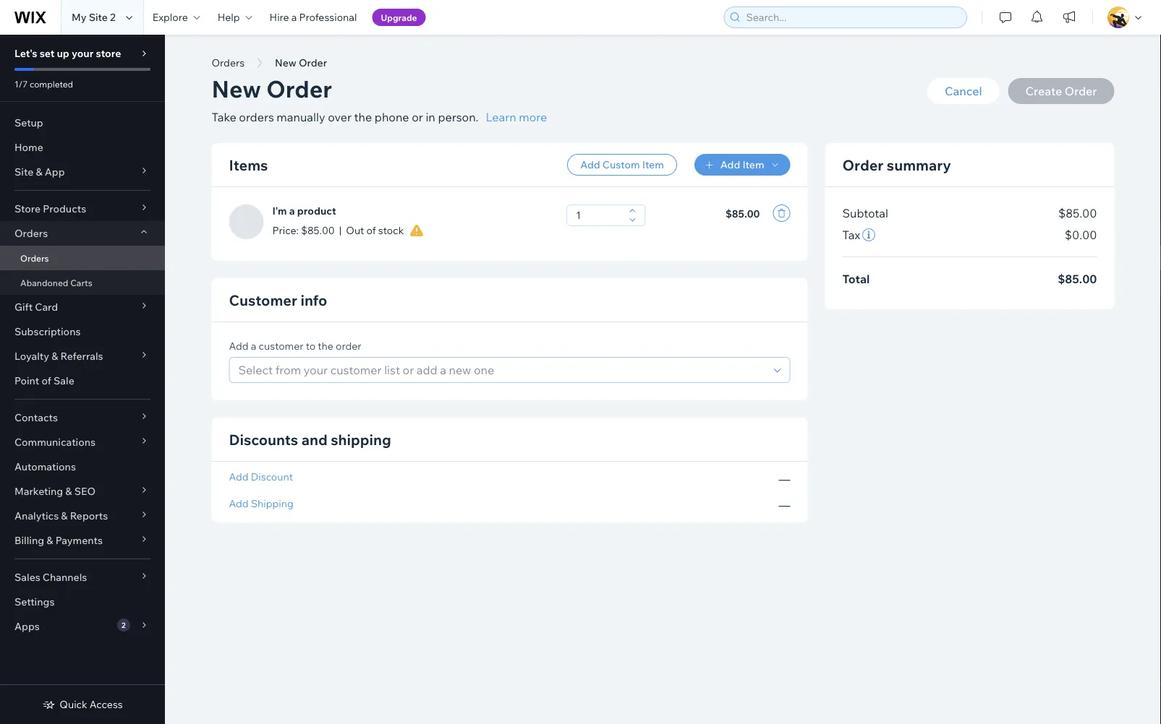 Task type: locate. For each thing, give the bounding box(es) containing it.
of left sale
[[42, 375, 51, 387]]

marketing
[[14, 485, 63, 498]]

in
[[426, 110, 435, 124]]

1/7 completed
[[14, 78, 73, 89]]

1 vertical spatial a
[[289, 205, 295, 217]]

1 horizontal spatial of
[[366, 224, 376, 237]]

2 right my
[[110, 11, 116, 24]]

add discount button
[[229, 471, 293, 484]]

a for product
[[289, 205, 295, 217]]

new
[[275, 56, 296, 69], [212, 74, 261, 103]]

& right loyalty
[[51, 350, 58, 363]]

add for add item
[[720, 158, 740, 171]]

1 item from the left
[[642, 158, 664, 171]]

& for analytics
[[61, 510, 68, 523]]

hire a professional
[[270, 11, 357, 24]]

take
[[212, 110, 236, 124]]

order down new order button
[[266, 74, 332, 103]]

2 vertical spatial orders
[[20, 253, 49, 264]]

new order take orders manually over the phone or in person. learn more
[[212, 74, 547, 124]]

0 vertical spatial 2
[[110, 11, 116, 24]]

&
[[36, 166, 42, 178], [51, 350, 58, 363], [65, 485, 72, 498], [61, 510, 68, 523], [46, 535, 53, 547]]

item inside 'button'
[[642, 158, 664, 171]]

settings
[[14, 596, 55, 609]]

orders inside button
[[212, 56, 245, 69]]

site & app button
[[0, 160, 165, 184]]

billing
[[14, 535, 44, 547]]

seo
[[74, 485, 96, 498]]

analytics & reports button
[[0, 504, 165, 529]]

abandoned
[[20, 277, 68, 288]]

home link
[[0, 135, 165, 160]]

2 item from the left
[[742, 158, 764, 171]]

new down 'hire'
[[275, 56, 296, 69]]

abandoned carts link
[[0, 271, 165, 295]]

store
[[14, 203, 41, 215]]

add inside add item button
[[720, 158, 740, 171]]

the
[[354, 110, 372, 124], [318, 340, 333, 353]]

& left seo
[[65, 485, 72, 498]]

0 vertical spatial new
[[275, 56, 296, 69]]

1 horizontal spatial 2
[[122, 621, 126, 630]]

order inside button
[[299, 56, 327, 69]]

Select from your customer list or add a new one field
[[234, 358, 769, 383]]

site down home
[[14, 166, 33, 178]]

order for new order
[[299, 56, 327, 69]]

—
[[779, 472, 790, 487], [779, 498, 790, 513]]

let's
[[14, 47, 37, 60]]

0 vertical spatial of
[[366, 224, 376, 237]]

0 vertical spatial —
[[779, 472, 790, 487]]

help
[[218, 11, 240, 24]]

new down orders button
[[212, 74, 261, 103]]

0 vertical spatial the
[[354, 110, 372, 124]]

order
[[336, 340, 361, 353]]

loyalty
[[14, 350, 49, 363]]

orders down store
[[14, 227, 48, 240]]

over
[[328, 110, 352, 124]]

a right 'hire'
[[291, 11, 297, 24]]

add inside add shipping button
[[229, 497, 249, 510]]

2 vertical spatial a
[[251, 340, 256, 353]]

& right billing
[[46, 535, 53, 547]]

gift
[[14, 301, 33, 314]]

orders link
[[0, 246, 165, 271]]

& left 'reports'
[[61, 510, 68, 523]]

add inside add custom item 'button'
[[580, 158, 600, 171]]

of
[[366, 224, 376, 237], [42, 375, 51, 387]]

0 horizontal spatial item
[[642, 158, 664, 171]]

orders
[[239, 110, 274, 124]]

the right to
[[318, 340, 333, 353]]

add for add shipping
[[229, 497, 249, 510]]

$85.00 down $0.00
[[1058, 272, 1097, 286]]

orders up abandoned
[[20, 253, 49, 264]]

& for loyalty
[[51, 350, 58, 363]]

0 vertical spatial site
[[89, 11, 108, 24]]

reports
[[70, 510, 108, 523]]

add inside add discount button
[[229, 471, 249, 484]]

access
[[90, 699, 123, 711]]

0 horizontal spatial the
[[318, 340, 333, 353]]

1 vertical spatial site
[[14, 166, 33, 178]]

$85.00
[[1058, 206, 1097, 221], [726, 207, 760, 220], [301, 224, 335, 237], [1058, 272, 1097, 286]]

summary
[[887, 156, 951, 174]]

the inside new order take orders manually over the phone or in person. learn more
[[354, 110, 372, 124]]

a right i'm on the left top
[[289, 205, 295, 217]]

0 vertical spatial orders
[[212, 56, 245, 69]]

1 horizontal spatial site
[[89, 11, 108, 24]]

store products
[[14, 203, 86, 215]]

settings link
[[0, 590, 165, 615]]

add item button
[[694, 154, 790, 176]]

learn
[[486, 110, 516, 124]]

of inside sidebar element
[[42, 375, 51, 387]]

completed
[[30, 78, 73, 89]]

loyalty & referrals
[[14, 350, 103, 363]]

1 vertical spatial orders
[[14, 227, 48, 240]]

2 down settings link
[[122, 621, 126, 630]]

orders inside dropdown button
[[14, 227, 48, 240]]

quick access
[[60, 699, 123, 711]]

set
[[40, 47, 55, 60]]

orders down help at the left top
[[212, 56, 245, 69]]

point of sale link
[[0, 369, 165, 394]]

of for point
[[42, 375, 51, 387]]

point of sale
[[14, 375, 74, 387]]

abandoned carts
[[20, 277, 92, 288]]

0 horizontal spatial new
[[212, 74, 261, 103]]

discounts and shipping
[[229, 431, 391, 449]]

of right out
[[366, 224, 376, 237]]

1 vertical spatial new
[[212, 74, 261, 103]]

1 vertical spatial of
[[42, 375, 51, 387]]

1 horizontal spatial the
[[354, 110, 372, 124]]

& left app
[[36, 166, 42, 178]]

add custom item button
[[567, 154, 677, 176]]

1 — from the top
[[779, 472, 790, 487]]

and
[[301, 431, 328, 449]]

the right over
[[354, 110, 372, 124]]

0 horizontal spatial of
[[42, 375, 51, 387]]

order down hire a professional link
[[299, 56, 327, 69]]

|
[[339, 224, 342, 237]]

a left the customer on the top
[[251, 340, 256, 353]]

gift card button
[[0, 295, 165, 320]]

0 vertical spatial a
[[291, 11, 297, 24]]

1/7
[[14, 78, 28, 89]]

new inside button
[[275, 56, 296, 69]]

1 vertical spatial order
[[266, 74, 332, 103]]

1 horizontal spatial item
[[742, 158, 764, 171]]

new for new order take orders manually over the phone or in person. learn more
[[212, 74, 261, 103]]

order inside new order take orders manually over the phone or in person. learn more
[[266, 74, 332, 103]]

price:
[[272, 224, 299, 237]]

site right my
[[89, 11, 108, 24]]

customer info
[[229, 291, 327, 309]]

order up subtotal
[[842, 156, 884, 174]]

customer
[[259, 340, 304, 353]]

1 vertical spatial 2
[[122, 621, 126, 630]]

orders
[[212, 56, 245, 69], [14, 227, 48, 240], [20, 253, 49, 264]]

your
[[72, 47, 94, 60]]

& for site
[[36, 166, 42, 178]]

i'm
[[272, 205, 287, 217]]

None text field
[[572, 205, 625, 226]]

new inside new order take orders manually over the phone or in person. learn more
[[212, 74, 261, 103]]

2
[[110, 11, 116, 24], [122, 621, 126, 630]]

& for billing
[[46, 535, 53, 547]]

home
[[14, 141, 43, 154]]

1 vertical spatial —
[[779, 498, 790, 513]]

& for marketing
[[65, 485, 72, 498]]

add for add a customer to the order
[[229, 340, 249, 353]]

payments
[[55, 535, 103, 547]]

shipping
[[331, 431, 391, 449]]

to
[[306, 340, 316, 353]]

channels
[[43, 571, 87, 584]]

referrals
[[60, 350, 103, 363]]

1 horizontal spatial new
[[275, 56, 296, 69]]

2 — from the top
[[779, 498, 790, 513]]

— for add shipping
[[779, 498, 790, 513]]

site & app
[[14, 166, 65, 178]]

0 horizontal spatial site
[[14, 166, 33, 178]]

— for add discount
[[779, 472, 790, 487]]

0 vertical spatial order
[[299, 56, 327, 69]]

contacts
[[14, 412, 58, 424]]

0 horizontal spatial 2
[[110, 11, 116, 24]]



Task type: describe. For each thing, give the bounding box(es) containing it.
tax
[[842, 228, 860, 242]]

analytics & reports
[[14, 510, 108, 523]]

orders for orders dropdown button
[[14, 227, 48, 240]]

orders button
[[0, 221, 165, 246]]

order summary
[[842, 156, 951, 174]]

apps
[[14, 621, 40, 633]]

$85.00 down add item button
[[726, 207, 760, 220]]

add discount
[[229, 471, 293, 484]]

my
[[72, 11, 86, 24]]

add for add discount
[[229, 471, 249, 484]]

add item
[[720, 158, 764, 171]]

stock
[[378, 224, 404, 237]]

gift card
[[14, 301, 58, 314]]

let's set up your store
[[14, 47, 121, 60]]

setup link
[[0, 111, 165, 135]]

person.
[[438, 110, 479, 124]]

$85.00 down the "product"
[[301, 224, 335, 237]]

order for new order take orders manually over the phone or in person. learn more
[[266, 74, 332, 103]]

cancel
[[945, 84, 982, 98]]

analytics
[[14, 510, 59, 523]]

explore
[[152, 11, 188, 24]]

sales channels button
[[0, 566, 165, 590]]

out of stock
[[346, 224, 404, 237]]

orders for orders link
[[20, 253, 49, 264]]

$85.00 up $0.00
[[1058, 206, 1097, 221]]

add a customer to the order
[[229, 340, 361, 353]]

i'm a product
[[272, 205, 336, 217]]

marketing & seo
[[14, 485, 96, 498]]

hire
[[270, 11, 289, 24]]

more
[[519, 110, 547, 124]]

2 vertical spatial order
[[842, 156, 884, 174]]

customer
[[229, 291, 297, 309]]

store
[[96, 47, 121, 60]]

shipping
[[251, 497, 294, 510]]

add shipping
[[229, 497, 294, 510]]

subtotal
[[842, 206, 888, 221]]

items
[[229, 156, 268, 174]]

my site 2
[[72, 11, 116, 24]]

out
[[346, 224, 364, 237]]

loyalty & referrals button
[[0, 344, 165, 369]]

discount
[[251, 471, 293, 484]]

new order button
[[268, 52, 334, 74]]

carts
[[70, 277, 92, 288]]

custom
[[602, 158, 640, 171]]

$0.00
[[1065, 228, 1097, 242]]

phone
[[375, 110, 409, 124]]

new for new order
[[275, 56, 296, 69]]

info
[[301, 291, 327, 309]]

communications button
[[0, 430, 165, 455]]

learn more link
[[486, 109, 547, 126]]

card
[[35, 301, 58, 314]]

2 inside sidebar element
[[122, 621, 126, 630]]

automations link
[[0, 455, 165, 480]]

sale
[[54, 375, 74, 387]]

item inside button
[[742, 158, 764, 171]]

products
[[43, 203, 86, 215]]

a for professional
[[291, 11, 297, 24]]

store products button
[[0, 197, 165, 221]]

subscriptions
[[14, 326, 81, 338]]

marketing & seo button
[[0, 480, 165, 504]]

site inside popup button
[[14, 166, 33, 178]]

add for add custom item
[[580, 158, 600, 171]]

of for out
[[366, 224, 376, 237]]

price: $85.00 |
[[272, 224, 342, 237]]

upgrade
[[381, 12, 417, 23]]

hire a professional link
[[261, 0, 366, 35]]

billing & payments button
[[0, 529, 165, 553]]

sidebar element
[[0, 35, 165, 725]]

discounts
[[229, 431, 298, 449]]

new order
[[275, 56, 327, 69]]

sales
[[14, 571, 40, 584]]

product
[[297, 205, 336, 217]]

quick access button
[[42, 699, 123, 712]]

app
[[45, 166, 65, 178]]

upgrade button
[[372, 9, 426, 26]]

professional
[[299, 11, 357, 24]]

subscriptions link
[[0, 320, 165, 344]]

cancel button
[[927, 78, 999, 104]]

a for customer
[[251, 340, 256, 353]]

contacts button
[[0, 406, 165, 430]]

Search... field
[[742, 7, 962, 27]]

1 vertical spatial the
[[318, 340, 333, 353]]

billing & payments
[[14, 535, 103, 547]]

sales channels
[[14, 571, 87, 584]]

add shipping button
[[229, 497, 294, 510]]

help button
[[209, 0, 261, 35]]

up
[[57, 47, 69, 60]]

point
[[14, 375, 39, 387]]

quick
[[60, 699, 87, 711]]

orders button
[[204, 52, 252, 74]]

orders for orders button
[[212, 56, 245, 69]]



Task type: vqa. For each thing, say whether or not it's contained in the screenshot.
Take
yes



